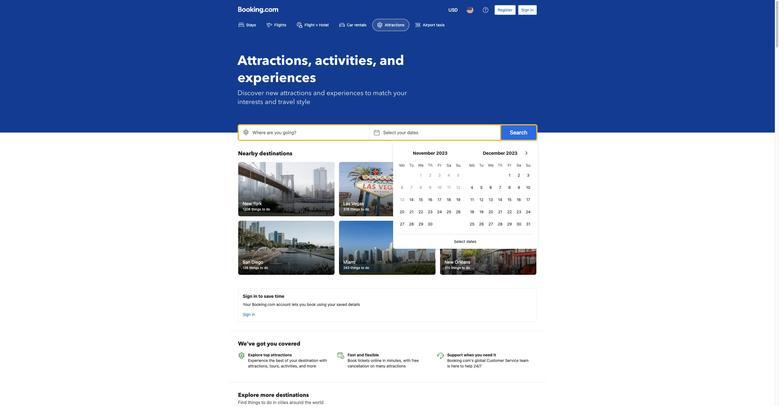 Task type: locate. For each thing, give the bounding box(es) containing it.
0 horizontal spatial 9
[[429, 185, 432, 190]]

17 for 17 checkbox
[[527, 198, 531, 202]]

20 December 2023 checkbox
[[486, 207, 496, 218]]

0 horizontal spatial 3
[[439, 173, 441, 178]]

select for select your dates
[[384, 130, 396, 135]]

2 mo from the left
[[470, 163, 475, 168]]

0 vertical spatial attractions
[[280, 89, 312, 98]]

las vegas image
[[339, 162, 436, 217]]

attractions down the minutes,
[[387, 364, 406, 369]]

1 27 from the left
[[400, 222, 405, 227]]

26 for 26 checkbox
[[479, 222, 484, 227]]

5
[[457, 173, 460, 178], [481, 185, 483, 190]]

3 November 2023 checkbox
[[435, 170, 445, 181]]

sa for november 2023
[[447, 163, 452, 168]]

1 we from the left
[[418, 163, 424, 168]]

match
[[373, 89, 392, 98]]

1 horizontal spatial 2
[[518, 173, 520, 178]]

6 left 7 option
[[401, 185, 404, 190]]

6 for 6 option
[[401, 185, 404, 190]]

27 for 27 november 2023 checkbox
[[400, 222, 405, 227]]

0 horizontal spatial 11
[[447, 185, 451, 190]]

1 mo from the left
[[400, 163, 405, 168]]

new orleans image
[[440, 221, 537, 275]]

2 2 from the left
[[518, 173, 520, 178]]

31 December 2023 checkbox
[[524, 219, 533, 230]]

december 2023
[[483, 151, 518, 156]]

fast and flexible book tickets online in minutes, with free cancellation on many attractions
[[348, 353, 419, 369]]

1 2 from the left
[[429, 173, 432, 178]]

13 for 13 option
[[400, 198, 404, 202]]

to right 243
[[362, 266, 365, 270]]

1 horizontal spatial th
[[498, 163, 503, 168]]

0 vertical spatial experiences
[[238, 69, 316, 87]]

more
[[307, 364, 316, 369], [261, 392, 275, 400]]

2023 for december 2023
[[506, 151, 518, 156]]

1 vertical spatial 18
[[470, 210, 475, 214]]

new inside new orleans 315 things to do
[[445, 260, 454, 265]]

2 6 from the left
[[490, 185, 492, 190]]

1 horizontal spatial 27
[[489, 222, 493, 227]]

things for key west
[[451, 207, 461, 212]]

tu for december
[[480, 163, 484, 168]]

13 left 14 'option'
[[489, 198, 493, 202]]

7 left 8 november 2023 option
[[411, 185, 413, 190]]

15 left 16 checkbox
[[508, 198, 512, 202]]

16 inside 16 checkbox
[[517, 198, 521, 202]]

su for november 2023
[[456, 163, 461, 168]]

in down booking.com
[[252, 313, 255, 317]]

24 left "118"
[[438, 210, 442, 214]]

1 horizontal spatial 18
[[470, 210, 475, 214]]

1 horizontal spatial tu
[[480, 163, 484, 168]]

1 with from the left
[[320, 359, 327, 363]]

19 right 18 'checkbox'
[[480, 210, 484, 214]]

16 inside 16 option
[[428, 198, 433, 202]]

2 22 from the left
[[508, 210, 512, 214]]

top
[[264, 353, 270, 358]]

destinations
[[259, 150, 293, 158], [276, 392, 309, 400]]

1 17 from the left
[[438, 198, 442, 202]]

1 vertical spatial 4
[[471, 185, 474, 190]]

1 horizontal spatial you
[[300, 303, 306, 307]]

5 right 4 "checkbox"
[[457, 173, 460, 178]]

19 right 18 november 2023 option
[[457, 198, 461, 202]]

1 8 from the left
[[420, 185, 422, 190]]

1 28 from the left
[[409, 222, 414, 227]]

1 vertical spatial sign
[[243, 294, 253, 299]]

2 21 from the left
[[498, 210, 503, 214]]

20
[[400, 210, 405, 214], [489, 210, 494, 214]]

experiences
[[238, 69, 316, 87], [327, 89, 364, 98]]

1 horizontal spatial 4
[[471, 185, 474, 190]]

new for new orleans
[[445, 260, 454, 265]]

16 left 17 november 2023 option
[[428, 198, 433, 202]]

1 vertical spatial more
[[261, 392, 275, 400]]

12 December 2023 checkbox
[[477, 194, 486, 206]]

1 horizontal spatial we
[[488, 163, 494, 168]]

tu down "december"
[[480, 163, 484, 168]]

2 29 from the left
[[508, 222, 512, 227]]

18 December 2023 checkbox
[[468, 207, 477, 218]]

1 inside checkbox
[[509, 173, 511, 178]]

grid for november
[[398, 160, 463, 230]]

1 vertical spatial the
[[305, 401, 311, 406]]

airport
[[423, 23, 436, 27]]

0 horizontal spatial 27
[[400, 222, 405, 227]]

13 for 13 december 2023 option
[[489, 198, 493, 202]]

14 December 2023 checkbox
[[496, 194, 505, 206]]

19 December 2023 checkbox
[[477, 207, 486, 218]]

mo for november
[[400, 163, 405, 168]]

16
[[428, 198, 433, 202], [517, 198, 521, 202]]

2 1 from the left
[[509, 173, 511, 178]]

to down the west
[[462, 207, 465, 212]]

22
[[419, 210, 423, 214], [508, 210, 512, 214]]

the
[[269, 359, 275, 363], [305, 401, 311, 406]]

2 th from the left
[[498, 163, 503, 168]]

17 November 2023 checkbox
[[435, 194, 445, 206]]

2 27 from the left
[[489, 222, 493, 227]]

1 horizontal spatial 15
[[508, 198, 512, 202]]

13 November 2023 checkbox
[[398, 194, 407, 206]]

29 November 2023 checkbox
[[416, 219, 426, 230]]

su up 3 option on the top right of the page
[[526, 163, 531, 168]]

1 horizontal spatial experiences
[[327, 89, 364, 98]]

2 9 from the left
[[518, 185, 520, 190]]

0 horizontal spatial 26
[[456, 210, 461, 214]]

23 right the 22 november 2023 checkbox
[[428, 210, 433, 214]]

1 horizontal spatial mo
[[470, 163, 475, 168]]

1 horizontal spatial 19
[[480, 210, 484, 214]]

1 vertical spatial 11
[[471, 198, 474, 202]]

su for december 2023
[[526, 163, 531, 168]]

around
[[290, 401, 304, 406]]

1 horizontal spatial fr
[[508, 163, 512, 168]]

17 left 18 november 2023 option
[[438, 198, 442, 202]]

0 horizontal spatial fr
[[438, 163, 442, 168]]

do right 136 in the bottom left of the page
[[264, 266, 268, 270]]

1 horizontal spatial 10
[[527, 185, 531, 190]]

0 horizontal spatial su
[[456, 163, 461, 168]]

21 December 2023 checkbox
[[496, 207, 505, 218]]

to
[[365, 89, 372, 98], [262, 207, 265, 212], [361, 207, 365, 212], [462, 207, 465, 212], [260, 266, 263, 270], [362, 266, 365, 270], [462, 266, 465, 270], [259, 294, 263, 299], [461, 364, 464, 369], [262, 401, 266, 406]]

do right 243
[[366, 266, 370, 270]]

23 for 23 december 2023 checkbox at right
[[517, 210, 522, 214]]

2 24 from the left
[[526, 210, 531, 214]]

14 for 14 'option'
[[498, 198, 503, 202]]

1 vertical spatial explore
[[238, 392, 259, 400]]

136
[[243, 266, 248, 270]]

sign down your
[[243, 313, 251, 317]]

23 inside checkbox
[[517, 210, 522, 214]]

11 for 11 checkbox
[[447, 185, 451, 190]]

1 horizontal spatial 1
[[509, 173, 511, 178]]

1 grid from the left
[[398, 160, 463, 230]]

4 inside 4 december 2023 option
[[471, 185, 474, 190]]

new up 315
[[445, 260, 454, 265]]

usd button
[[446, 3, 461, 17]]

28 inside option
[[409, 222, 414, 227]]

to left cities
[[262, 401, 266, 406]]

1 horizontal spatial activities,
[[315, 52, 377, 70]]

0 horizontal spatial 19
[[457, 198, 461, 202]]

24 December 2023 checkbox
[[524, 207, 533, 218]]

28 right 27 november 2023 checkbox
[[409, 222, 414, 227]]

0 horizontal spatial 18
[[447, 198, 451, 202]]

fr for november
[[438, 163, 442, 168]]

in up booking.com
[[254, 294, 258, 299]]

sign in link down your
[[241, 310, 257, 320]]

1 inside checkbox
[[420, 173, 422, 178]]

2 December 2023 checkbox
[[515, 170, 524, 181]]

new inside 'new york 1208 things to do'
[[243, 201, 252, 206]]

stays
[[246, 23, 256, 27]]

to inside key west 118 things to do
[[462, 207, 465, 212]]

12 for 12 november 2023 option
[[457, 185, 461, 190]]

th
[[428, 163, 433, 168], [498, 163, 503, 168]]

8 for 8 december 2023 option
[[509, 185, 511, 190]]

2
[[429, 173, 432, 178], [518, 173, 520, 178]]

15 December 2023 checkbox
[[505, 194, 515, 206]]

to down booking.com's
[[461, 364, 464, 369]]

sa up 4 "checkbox"
[[447, 163, 452, 168]]

9 inside checkbox
[[518, 185, 520, 190]]

0 vertical spatial 26
[[456, 210, 461, 214]]

do inside 'new york 1208 things to do'
[[266, 207, 270, 212]]

do for san diego
[[264, 266, 268, 270]]

12 right 11 checkbox
[[457, 185, 461, 190]]

tickets
[[358, 359, 370, 363]]

do inside key west 118 things to do
[[466, 207, 470, 212]]

1 tu from the left
[[410, 163, 414, 168]]

2 13 from the left
[[489, 198, 493, 202]]

26
[[456, 210, 461, 214], [479, 222, 484, 227]]

13 December 2023 checkbox
[[486, 194, 496, 206]]

1 horizontal spatial 16
[[517, 198, 521, 202]]

7 inside option
[[411, 185, 413, 190]]

fast
[[348, 353, 356, 358]]

sign in to save time
[[243, 294, 285, 299]]

10 left 11 checkbox
[[438, 185, 442, 190]]

2 grid from the left
[[468, 160, 533, 230]]

15 November 2023 checkbox
[[416, 194, 426, 206]]

1 21 from the left
[[410, 210, 414, 214]]

2 su from the left
[[526, 163, 531, 168]]

1 7 from the left
[[411, 185, 413, 190]]

18 right 17 november 2023 option
[[447, 198, 451, 202]]

things down orleans
[[451, 266, 461, 270]]

13 left 14 checkbox
[[400, 198, 404, 202]]

things for new york
[[251, 207, 261, 212]]

things for las vegas
[[351, 207, 360, 212]]

7 right 6 december 2023 option
[[499, 185, 502, 190]]

the left world
[[305, 401, 311, 406]]

16 right 15 checkbox
[[517, 198, 521, 202]]

28 for 28 option
[[409, 222, 414, 227]]

1 left 2 december 2023 option
[[509, 173, 511, 178]]

0 horizontal spatial the
[[269, 359, 275, 363]]

30 inside "30 november 2023" option
[[428, 222, 433, 227]]

1 24 from the left
[[438, 210, 442, 214]]

attractions right the new
[[280, 89, 312, 98]]

1 13 from the left
[[400, 198, 404, 202]]

sign in right register
[[522, 8, 534, 12]]

activities, inside explore top attractions experience the best of your destination with attractions, tours, activities, and more
[[281, 364, 298, 369]]

more inside explore more destinations find things to do in cities around the world
[[261, 392, 275, 400]]

san diego 136 things to do
[[243, 260, 268, 270]]

1 vertical spatial 12
[[480, 198, 484, 202]]

we for december
[[488, 163, 494, 168]]

things down the west
[[451, 207, 461, 212]]

in inside fast and flexible book tickets online in minutes, with free cancellation on many attractions
[[383, 359, 386, 363]]

18 inside option
[[447, 198, 451, 202]]

sign in link
[[518, 5, 537, 15], [241, 310, 257, 320]]

new orleans 315 things to do
[[445, 260, 470, 270]]

26 December 2023 checkbox
[[477, 219, 486, 230]]

things inside key west 118 things to do
[[451, 207, 461, 212]]

7 inside option
[[499, 185, 502, 190]]

things inside san diego 136 things to do
[[249, 266, 259, 270]]

do inside new orleans 315 things to do
[[466, 266, 470, 270]]

2 10 from the left
[[527, 185, 531, 190]]

18
[[447, 198, 451, 202], [470, 210, 475, 214]]

with
[[320, 359, 327, 363], [403, 359, 411, 363]]

do inside san diego 136 things to do
[[264, 266, 268, 270]]

2 14 from the left
[[498, 198, 503, 202]]

25 December 2023 checkbox
[[468, 219, 477, 230]]

1 horizontal spatial 12
[[480, 198, 484, 202]]

6 right 5 option
[[490, 185, 492, 190]]

25 down key
[[447, 210, 452, 214]]

12 for the 12 checkbox
[[480, 198, 484, 202]]

21 for 21 november 2023 checkbox
[[410, 210, 414, 214]]

1 th from the left
[[428, 163, 433, 168]]

2 sa from the left
[[517, 163, 522, 168]]

with left free
[[403, 359, 411, 363]]

24 inside option
[[438, 210, 442, 214]]

1 su from the left
[[456, 163, 461, 168]]

you inside support when you need it booking.com's global customer service team is here to help 24/7
[[475, 353, 482, 358]]

1 sa from the left
[[447, 163, 452, 168]]

27 inside checkbox
[[400, 222, 405, 227]]

10 right 9 checkbox on the top right of the page
[[527, 185, 531, 190]]

su
[[456, 163, 461, 168], [526, 163, 531, 168]]

1 15 from the left
[[419, 198, 423, 202]]

8 left 9 checkbox
[[420, 185, 422, 190]]

23 December 2023 checkbox
[[515, 207, 524, 218]]

1 30 from the left
[[428, 222, 433, 227]]

saved
[[337, 303, 347, 307]]

22 for the 22 november 2023 checkbox
[[419, 210, 423, 214]]

2 2023 from the left
[[506, 151, 518, 156]]

0 horizontal spatial 10
[[438, 185, 442, 190]]

378
[[344, 207, 350, 212]]

4 November 2023 checkbox
[[445, 170, 454, 181]]

to down diego
[[260, 266, 263, 270]]

2 inside option
[[518, 173, 520, 178]]

things down york
[[251, 207, 261, 212]]

in left cities
[[273, 401, 277, 406]]

0 vertical spatial 18
[[447, 198, 451, 202]]

tu
[[410, 163, 414, 168], [480, 163, 484, 168]]

29 right 28 option
[[419, 222, 424, 227]]

4 right 3 checkbox
[[448, 173, 450, 178]]

1 horizontal spatial 5
[[481, 185, 483, 190]]

1 vertical spatial attractions
[[271, 353, 292, 358]]

2023
[[436, 151, 448, 156], [506, 151, 518, 156]]

mo for december
[[470, 163, 475, 168]]

time
[[275, 294, 285, 299]]

attractions inside explore top attractions experience the best of your destination with attractions, tours, activities, and more
[[271, 353, 292, 358]]

1 fr from the left
[[438, 163, 442, 168]]

sa for december 2023
[[517, 163, 522, 168]]

23 inside checkbox
[[428, 210, 433, 214]]

11 December 2023 checkbox
[[468, 194, 477, 206]]

do left cities
[[267, 401, 272, 406]]

find
[[238, 401, 247, 406]]

1 vertical spatial dates
[[467, 240, 477, 244]]

las vegas 378 things to do
[[344, 201, 370, 212]]

27 left 28 option
[[400, 222, 405, 227]]

in right register
[[531, 8, 534, 12]]

explore top attractions experience the best of your destination with attractions, tours, activities, and more
[[248, 353, 327, 369]]

12 inside option
[[457, 185, 461, 190]]

19 inside option
[[457, 198, 461, 202]]

24 inside checkbox
[[526, 210, 531, 214]]

17 December 2023 checkbox
[[524, 194, 533, 206]]

1 vertical spatial 26
[[479, 222, 484, 227]]

0 horizontal spatial select
[[384, 130, 396, 135]]

14 November 2023 checkbox
[[407, 194, 416, 206]]

3 for december 2023
[[527, 173, 530, 178]]

1 9 from the left
[[429, 185, 432, 190]]

1 3 from the left
[[439, 173, 441, 178]]

8 November 2023 checkbox
[[416, 182, 426, 193]]

things inside 'new york 1208 things to do'
[[251, 207, 261, 212]]

0 vertical spatial 12
[[457, 185, 461, 190]]

0 horizontal spatial 4
[[448, 173, 450, 178]]

1 horizontal spatial 20
[[489, 210, 494, 214]]

20 left 21 november 2023 checkbox
[[400, 210, 405, 214]]

2 8 from the left
[[509, 185, 511, 190]]

sign in link right register link
[[518, 5, 537, 15]]

cities
[[278, 401, 289, 406]]

15 for the 15 november 2023 checkbox
[[419, 198, 423, 202]]

0 horizontal spatial activities,
[[281, 364, 298, 369]]

1 20 from the left
[[400, 210, 405, 214]]

17 right 16 checkbox
[[527, 198, 531, 202]]

book
[[307, 303, 316, 307]]

0 horizontal spatial 14
[[410, 198, 414, 202]]

th down december 2023
[[498, 163, 503, 168]]

16 for 16 option
[[428, 198, 433, 202]]

2023 right "december"
[[506, 151, 518, 156]]

1 2023 from the left
[[436, 151, 448, 156]]

4 left 5 option
[[471, 185, 474, 190]]

22 left 23 checkbox
[[419, 210, 423, 214]]

account
[[277, 303, 291, 307]]

5 inside option
[[481, 185, 483, 190]]

0 vertical spatial dates
[[407, 130, 419, 135]]

th up 2 november 2023 "option"
[[428, 163, 433, 168]]

5 for 5 option
[[481, 185, 483, 190]]

dates
[[407, 130, 419, 135], [467, 240, 477, 244]]

you for we've got you covered
[[267, 341, 277, 348]]

13
[[400, 198, 404, 202], [489, 198, 493, 202]]

do right 378
[[365, 207, 370, 212]]

rentals
[[355, 23, 367, 27]]

10 for 10 november 2023 "option"
[[438, 185, 442, 190]]

to inside las vegas 378 things to do
[[361, 207, 365, 212]]

0 horizontal spatial 2023
[[436, 151, 448, 156]]

here
[[452, 364, 460, 369]]

things inside explore more destinations find things to do in cities around the world
[[248, 401, 260, 406]]

3
[[439, 173, 441, 178], [527, 173, 530, 178]]

2 30 from the left
[[517, 222, 522, 227]]

10 November 2023 checkbox
[[435, 182, 445, 193]]

things down the vegas
[[351, 207, 360, 212]]

th for november
[[428, 163, 433, 168]]

1 6 from the left
[[401, 185, 404, 190]]

0 vertical spatial more
[[307, 364, 316, 369]]

do inside las vegas 378 things to do
[[365, 207, 370, 212]]

26 inside checkbox
[[479, 222, 484, 227]]

to down orleans
[[462, 266, 465, 270]]

to inside support when you need it booking.com's global customer service team is here to help 24/7
[[461, 364, 464, 369]]

27 right 26 checkbox
[[489, 222, 493, 227]]

20 November 2023 checkbox
[[398, 207, 407, 218]]

new
[[266, 89, 279, 98]]

12 inside checkbox
[[480, 198, 484, 202]]

2 15 from the left
[[508, 198, 512, 202]]

1 horizontal spatial select
[[454, 240, 466, 244]]

24 November 2023 checkbox
[[435, 207, 445, 218]]

0 vertical spatial 25
[[447, 210, 452, 214]]

to inside 'new york 1208 things to do'
[[262, 207, 265, 212]]

9 for 9 checkbox
[[429, 185, 432, 190]]

tu down november
[[410, 163, 414, 168]]

0 horizontal spatial 13
[[400, 198, 404, 202]]

3 December 2023 checkbox
[[524, 170, 533, 181]]

1 horizontal spatial 22
[[508, 210, 512, 214]]

0 horizontal spatial 28
[[409, 222, 414, 227]]

11 for 11 december 2023 checkbox
[[471, 198, 474, 202]]

0 horizontal spatial more
[[261, 392, 275, 400]]

2 we from the left
[[488, 163, 494, 168]]

you up global
[[475, 353, 482, 358]]

0 vertical spatial new
[[243, 201, 252, 206]]

1 horizontal spatial dates
[[467, 240, 477, 244]]

interests
[[238, 98, 263, 107]]

1 horizontal spatial 23
[[517, 210, 522, 214]]

2 28 from the left
[[498, 222, 503, 227]]

25 inside option
[[447, 210, 452, 214]]

15 left 16 option
[[419, 198, 423, 202]]

1 for november
[[420, 173, 422, 178]]

2 tu from the left
[[480, 163, 484, 168]]

new up 1208
[[243, 201, 252, 206]]

1 horizontal spatial 11
[[471, 198, 474, 202]]

9 right 8 november 2023 option
[[429, 185, 432, 190]]

0 vertical spatial 4
[[448, 173, 450, 178]]

1 vertical spatial you
[[267, 341, 277, 348]]

your inside attractions, activities, and experiences discover new attractions and experiences to match your interests and travel style
[[394, 89, 407, 98]]

25 inside checkbox
[[470, 222, 475, 227]]

need
[[483, 353, 493, 358]]

0 horizontal spatial th
[[428, 163, 433, 168]]

23 for 23 checkbox
[[428, 210, 433, 214]]

you right lets
[[300, 303, 306, 307]]

7 November 2023 checkbox
[[407, 182, 416, 193]]

car
[[347, 23, 353, 27]]

explore inside explore top attractions experience the best of your destination with attractions, tours, activities, and more
[[248, 353, 263, 358]]

2 23 from the left
[[517, 210, 522, 214]]

1 horizontal spatial 13
[[489, 198, 493, 202]]

1 22 from the left
[[419, 210, 423, 214]]

search
[[510, 129, 528, 136]]

do down orleans
[[466, 266, 470, 270]]

sign
[[522, 8, 530, 12], [243, 294, 253, 299], [243, 313, 251, 317]]

0 horizontal spatial 17
[[438, 198, 442, 202]]

your
[[394, 89, 407, 98], [397, 130, 406, 135], [328, 303, 336, 307], [290, 359, 298, 363]]

1 vertical spatial sign in
[[243, 313, 255, 317]]

sign up your
[[243, 294, 253, 299]]

1 1 from the left
[[420, 173, 422, 178]]

9 right 8 december 2023 option
[[518, 185, 520, 190]]

to down the vegas
[[361, 207, 365, 212]]

20 right 19 "option"
[[489, 210, 494, 214]]

30 inside the 30 december 2023 checkbox
[[517, 222, 522, 227]]

explore more destinations find things to do in cities around the world
[[238, 392, 324, 406]]

1 left 2 november 2023 "option"
[[420, 173, 422, 178]]

9 inside checkbox
[[429, 185, 432, 190]]

12 right 11 december 2023 checkbox
[[480, 198, 484, 202]]

is
[[448, 364, 450, 369]]

3 right 2 december 2023 option
[[527, 173, 530, 178]]

0 horizontal spatial 1
[[420, 173, 422, 178]]

do for new york
[[266, 207, 270, 212]]

2 horizontal spatial you
[[475, 353, 482, 358]]

in up many
[[383, 359, 386, 363]]

1 23 from the left
[[428, 210, 433, 214]]

we up 1 checkbox
[[418, 163, 424, 168]]

25 for 25 option
[[447, 210, 452, 214]]

21
[[410, 210, 414, 214], [498, 210, 503, 214]]

to left match at top
[[365, 89, 372, 98]]

26 for 26 checkbox
[[456, 210, 461, 214]]

0 horizontal spatial with
[[320, 359, 327, 363]]

28
[[409, 222, 414, 227], [498, 222, 503, 227]]

su up 5 checkbox
[[456, 163, 461, 168]]

2 3 from the left
[[527, 173, 530, 178]]

26 inside checkbox
[[456, 210, 461, 214]]

27 inside option
[[489, 222, 493, 227]]

2 with from the left
[[403, 359, 411, 363]]

0 horizontal spatial new
[[243, 201, 252, 206]]

315
[[445, 266, 450, 270]]

26 right 25 checkbox
[[479, 222, 484, 227]]

5 November 2023 checkbox
[[454, 170, 463, 181]]

2 fr from the left
[[508, 163, 512, 168]]

explore inside explore more destinations find things to do in cities around the world
[[238, 392, 259, 400]]

1 14 from the left
[[410, 198, 414, 202]]

3 inside option
[[527, 173, 530, 178]]

mo
[[400, 163, 405, 168], [470, 163, 475, 168]]

to right 1208
[[262, 207, 265, 212]]

3 inside checkbox
[[439, 173, 441, 178]]

5 inside checkbox
[[457, 173, 460, 178]]

global
[[475, 359, 486, 363]]

0 horizontal spatial mo
[[400, 163, 405, 168]]

14 inside 'option'
[[498, 198, 503, 202]]

we down "december"
[[488, 163, 494, 168]]

28 right 27 december 2023 option at the bottom
[[498, 222, 503, 227]]

1 horizontal spatial 7
[[499, 185, 502, 190]]

23
[[428, 210, 433, 214], [517, 210, 522, 214]]

0 horizontal spatial 20
[[400, 210, 405, 214]]

0 horizontal spatial 16
[[428, 198, 433, 202]]

6 December 2023 checkbox
[[486, 182, 496, 193]]

0 horizontal spatial 15
[[419, 198, 423, 202]]

select your dates
[[384, 130, 419, 135]]

0 horizontal spatial 29
[[419, 222, 424, 227]]

explore up experience
[[248, 353, 263, 358]]

1 horizontal spatial sign in
[[522, 8, 534, 12]]

5 left 6 december 2023 option
[[481, 185, 483, 190]]

21 November 2023 checkbox
[[407, 207, 416, 218]]

grid
[[398, 160, 463, 230], [468, 160, 533, 230]]

and inside explore top attractions experience the best of your destination with attractions, tours, activities, and more
[[299, 364, 306, 369]]

16 December 2023 checkbox
[[515, 194, 524, 206]]

things inside new orleans 315 things to do
[[451, 266, 461, 270]]

1 10 from the left
[[438, 185, 442, 190]]

1 horizontal spatial 6
[[490, 185, 492, 190]]

0 horizontal spatial 22
[[419, 210, 423, 214]]

things inside las vegas 378 things to do
[[351, 207, 360, 212]]

24 for 24 option at the bottom right
[[438, 210, 442, 214]]

things down diego
[[249, 266, 259, 270]]

airport taxis
[[423, 23, 445, 27]]

19 inside 19 "option"
[[480, 210, 484, 214]]

1 vertical spatial experiences
[[327, 89, 364, 98]]

on
[[371, 364, 375, 369]]

new
[[243, 201, 252, 206], [445, 260, 454, 265]]

attractions up "best"
[[271, 353, 292, 358]]

sign right register
[[522, 8, 530, 12]]

new york image
[[238, 162, 335, 217]]

san diego image
[[238, 221, 335, 275]]

minutes,
[[387, 359, 402, 363]]

the up tours,
[[269, 359, 275, 363]]

26 down the west
[[456, 210, 461, 214]]

14 left the 15 november 2023 checkbox
[[410, 198, 414, 202]]

17
[[438, 198, 442, 202], [527, 198, 531, 202]]

28 inside checkbox
[[498, 222, 503, 227]]

0 horizontal spatial 7
[[411, 185, 413, 190]]

2 7 from the left
[[499, 185, 502, 190]]

0 horizontal spatial sa
[[447, 163, 452, 168]]

4 inside 4 "checkbox"
[[448, 173, 450, 178]]

things for new orleans
[[451, 266, 461, 270]]

2 inside "option"
[[429, 173, 432, 178]]

0 vertical spatial 11
[[447, 185, 451, 190]]

18 inside 'checkbox'
[[470, 210, 475, 214]]

in inside explore more destinations find things to do in cities around the world
[[273, 401, 277, 406]]

1 horizontal spatial 9
[[518, 185, 520, 190]]

0 vertical spatial explore
[[248, 353, 263, 358]]

17 inside 17 checkbox
[[527, 198, 531, 202]]

explore for explore more destinations
[[238, 392, 259, 400]]

22 right 21 december 2023 checkbox
[[508, 210, 512, 214]]

airport taxis link
[[411, 19, 450, 31]]

0 horizontal spatial grid
[[398, 160, 463, 230]]

2 17 from the left
[[527, 198, 531, 202]]

4 for 4 december 2023 option
[[471, 185, 474, 190]]

0 horizontal spatial 8
[[420, 185, 422, 190]]

1 horizontal spatial 25
[[470, 222, 475, 227]]

16 for 16 checkbox
[[517, 198, 521, 202]]

sa up 2 december 2023 option
[[517, 163, 522, 168]]

you for support when you need it booking.com's global customer service team is here to help 24/7
[[475, 353, 482, 358]]

the inside explore top attractions experience the best of your destination with attractions, tours, activities, and more
[[269, 359, 275, 363]]

2 16 from the left
[[517, 198, 521, 202]]

orleans
[[455, 260, 470, 265]]

save
[[264, 294, 274, 299]]

2023 right november
[[436, 151, 448, 156]]

29 right 28 checkbox
[[508, 222, 512, 227]]

17 inside 17 november 2023 option
[[438, 198, 442, 202]]

1 horizontal spatial with
[[403, 359, 411, 363]]

select for select dates
[[454, 240, 466, 244]]

14 inside checkbox
[[410, 198, 414, 202]]

18 for 18 november 2023 option
[[447, 198, 451, 202]]

sign in down your
[[243, 313, 255, 317]]

0 horizontal spatial 6
[[401, 185, 404, 190]]

1 horizontal spatial 8
[[509, 185, 511, 190]]

1 16 from the left
[[428, 198, 433, 202]]



Task type: vqa. For each thing, say whether or not it's contained in the screenshot.


Task type: describe. For each thing, give the bounding box(es) containing it.
stays link
[[234, 19, 261, 31]]

1 29 from the left
[[419, 222, 424, 227]]

12 November 2023 checkbox
[[454, 182, 463, 193]]

28 December 2023 checkbox
[[496, 219, 505, 230]]

1 horizontal spatial sign in link
[[518, 5, 537, 15]]

december
[[483, 151, 505, 156]]

customer
[[487, 359, 505, 363]]

help
[[465, 364, 473, 369]]

key west 118 things to do
[[445, 201, 470, 212]]

2023 for november 2023
[[436, 151, 448, 156]]

4 for 4 "checkbox"
[[448, 173, 450, 178]]

flight
[[305, 23, 315, 27]]

0 horizontal spatial sign in link
[[241, 310, 257, 320]]

using
[[317, 303, 327, 307]]

1 December 2023 checkbox
[[505, 170, 515, 181]]

diego
[[251, 260, 263, 265]]

do for key west
[[466, 207, 470, 212]]

16 November 2023 checkbox
[[426, 194, 435, 206]]

22 for 22 december 2023 checkbox
[[508, 210, 512, 214]]

many
[[376, 364, 386, 369]]

fr for december
[[508, 163, 512, 168]]

14 for 14 checkbox
[[410, 198, 414, 202]]

22 December 2023 checkbox
[[505, 207, 515, 218]]

we've
[[238, 341, 255, 348]]

15 for 15 checkbox
[[508, 198, 512, 202]]

register link
[[495, 5, 516, 15]]

2 vertical spatial sign
[[243, 313, 251, 317]]

flight + hotel link
[[292, 19, 334, 31]]

explore for explore top attractions
[[248, 353, 263, 358]]

travel
[[278, 98, 295, 107]]

your
[[243, 303, 251, 307]]

new for new york
[[243, 201, 252, 206]]

key
[[445, 201, 452, 206]]

when
[[464, 353, 474, 358]]

26 November 2023 checkbox
[[454, 207, 463, 218]]

attractions, activities, and experiences discover new attractions and experiences to match your interests and travel style
[[238, 52, 407, 107]]

tours,
[[270, 364, 280, 369]]

tu for november
[[410, 163, 414, 168]]

to inside new orleans 315 things to do
[[462, 266, 465, 270]]

we've got you covered
[[238, 341, 301, 348]]

to left 'save'
[[259, 294, 263, 299]]

9 November 2023 checkbox
[[426, 182, 435, 193]]

30 for "30 november 2023" option
[[428, 222, 433, 227]]

5 for 5 checkbox
[[457, 173, 460, 178]]

27 December 2023 checkbox
[[486, 219, 496, 230]]

27 for 27 december 2023 option at the bottom
[[489, 222, 493, 227]]

11 November 2023 checkbox
[[445, 182, 454, 193]]

with inside explore top attractions experience the best of your destination with attractions, tours, activities, and more
[[320, 359, 327, 363]]

november 2023
[[413, 151, 448, 156]]

7 December 2023 checkbox
[[496, 182, 505, 193]]

30 for the 30 december 2023 checkbox
[[517, 222, 522, 227]]

car rentals
[[347, 23, 367, 27]]

details
[[348, 303, 360, 307]]

25 for 25 checkbox
[[470, 222, 475, 227]]

attractions link
[[373, 19, 409, 31]]

attractions inside fast and flexible book tickets online in minutes, with free cancellation on many attractions
[[387, 364, 406, 369]]

nearby
[[238, 150, 258, 158]]

support when you need it booking.com's global customer service team is here to help 24/7
[[448, 353, 529, 369]]

flexible
[[365, 353, 379, 358]]

got
[[257, 341, 266, 348]]

las
[[344, 201, 351, 206]]

6 November 2023 checkbox
[[398, 182, 407, 193]]

19 for the 19 november 2023 option
[[457, 198, 461, 202]]

attractions
[[385, 23, 405, 27]]

18 November 2023 checkbox
[[445, 194, 454, 206]]

cancellation
[[348, 364, 369, 369]]

21 for 21 december 2023 checkbox
[[498, 210, 503, 214]]

and inside fast and flexible book tickets online in minutes, with free cancellation on many attractions
[[357, 353, 364, 358]]

23 November 2023 checkbox
[[426, 207, 435, 218]]

miami image
[[339, 221, 436, 275]]

1 for december
[[509, 173, 511, 178]]

booking.com image
[[238, 7, 278, 13]]

miami 243 things to do
[[344, 260, 370, 270]]

taxis
[[437, 23, 445, 27]]

6 for 6 december 2023 option
[[490, 185, 492, 190]]

destination
[[299, 359, 319, 363]]

lets
[[292, 303, 298, 307]]

do inside miami 243 things to do
[[366, 266, 370, 270]]

your booking.com account lets you book using your saved details
[[243, 303, 360, 307]]

select dates
[[454, 240, 477, 244]]

th for december
[[498, 163, 503, 168]]

0 vertical spatial sign
[[522, 8, 530, 12]]

world
[[313, 401, 324, 406]]

it
[[494, 353, 496, 358]]

1208
[[243, 207, 250, 212]]

4 December 2023 checkbox
[[468, 182, 477, 193]]

attractions,
[[248, 364, 269, 369]]

30 December 2023 checkbox
[[515, 219, 524, 230]]

+
[[316, 23, 318, 27]]

to inside miami 243 things to do
[[362, 266, 365, 270]]

27 November 2023 checkbox
[[398, 219, 407, 230]]

san
[[243, 260, 250, 265]]

30 November 2023 checkbox
[[426, 219, 435, 230]]

november
[[413, 151, 435, 156]]

7 for 7 option
[[411, 185, 413, 190]]

of
[[285, 359, 289, 363]]

3 for november 2023
[[439, 173, 441, 178]]

key west image
[[440, 162, 537, 217]]

free
[[412, 359, 419, 363]]

flights link
[[262, 19, 291, 31]]

1 November 2023 checkbox
[[416, 170, 426, 181]]

team
[[520, 359, 529, 363]]

your inside explore top attractions experience the best of your destination with attractions, tours, activities, and more
[[290, 359, 298, 363]]

0 vertical spatial sign in
[[522, 8, 534, 12]]

2 for november
[[429, 173, 432, 178]]

experience
[[248, 359, 268, 363]]

things for san diego
[[249, 266, 259, 270]]

flight + hotel
[[305, 23, 329, 27]]

york
[[253, 201, 262, 206]]

18 for 18 'checkbox'
[[470, 210, 475, 214]]

10 December 2023 checkbox
[[524, 182, 533, 193]]

28 November 2023 checkbox
[[407, 219, 416, 230]]

nearby destinations
[[238, 150, 293, 158]]

with inside fast and flexible book tickets online in minutes, with free cancellation on many attractions
[[403, 359, 411, 363]]

support
[[448, 353, 463, 358]]

24 for 24 checkbox
[[526, 210, 531, 214]]

style
[[297, 98, 311, 107]]

28 for 28 checkbox
[[498, 222, 503, 227]]

19 for 19 "option"
[[480, 210, 484, 214]]

0 vertical spatial destinations
[[259, 150, 293, 158]]

more inside explore top attractions experience the best of your destination with attractions, tours, activities, and more
[[307, 364, 316, 369]]

do for las vegas
[[365, 207, 370, 212]]

service
[[506, 359, 519, 363]]

miami
[[344, 260, 356, 265]]

to inside san diego 136 things to do
[[260, 266, 263, 270]]

10 for 10 "option"
[[527, 185, 531, 190]]

things inside miami 243 things to do
[[351, 266, 361, 270]]

8 for 8 november 2023 option
[[420, 185, 422, 190]]

activities, inside attractions, activities, and experiences discover new attractions and experiences to match your interests and travel style
[[315, 52, 377, 70]]

grid for december
[[468, 160, 533, 230]]

24/7
[[474, 364, 482, 369]]

booking.com
[[252, 303, 275, 307]]

new york 1208 things to do
[[243, 201, 270, 212]]

9 for 9 checkbox on the top right of the page
[[518, 185, 520, 190]]

do inside explore more destinations find things to do in cities around the world
[[267, 401, 272, 406]]

best
[[276, 359, 284, 363]]

west
[[453, 201, 464, 206]]

usd
[[449, 8, 458, 13]]

22 November 2023 checkbox
[[416, 207, 426, 218]]

book
[[348, 359, 357, 363]]

2 November 2023 checkbox
[[426, 170, 435, 181]]

online
[[371, 359, 382, 363]]

destinations inside explore more destinations find things to do in cities around the world
[[276, 392, 309, 400]]

Where are you going? search field
[[239, 126, 369, 140]]

7 for 7 option
[[499, 185, 502, 190]]

2 20 from the left
[[489, 210, 494, 214]]

118
[[445, 207, 450, 212]]

we for november
[[418, 163, 424, 168]]

17 for 17 november 2023 option
[[438, 198, 442, 202]]

hotel
[[319, 23, 329, 27]]

covered
[[279, 341, 301, 348]]

booking.com's
[[448, 359, 474, 363]]

25 November 2023 checkbox
[[445, 207, 454, 218]]

0 horizontal spatial experiences
[[238, 69, 316, 87]]

2 for december
[[518, 173, 520, 178]]

discover
[[238, 89, 264, 98]]

5 December 2023 checkbox
[[477, 182, 486, 193]]

to inside explore more destinations find things to do in cities around the world
[[262, 401, 266, 406]]

car rentals link
[[335, 19, 371, 31]]

the inside explore more destinations find things to do in cities around the world
[[305, 401, 311, 406]]

attractions inside attractions, activities, and experiences discover new attractions and experiences to match your interests and travel style
[[280, 89, 312, 98]]

to inside attractions, activities, and experiences discover new attractions and experiences to match your interests and travel style
[[365, 89, 372, 98]]

29 December 2023 checkbox
[[505, 219, 515, 230]]

do for new orleans
[[466, 266, 470, 270]]

search button
[[501, 126, 537, 140]]

243
[[344, 266, 350, 270]]

31
[[527, 222, 531, 227]]

8 December 2023 checkbox
[[505, 182, 515, 193]]

19 November 2023 checkbox
[[454, 194, 463, 206]]

9 December 2023 checkbox
[[515, 182, 524, 193]]



